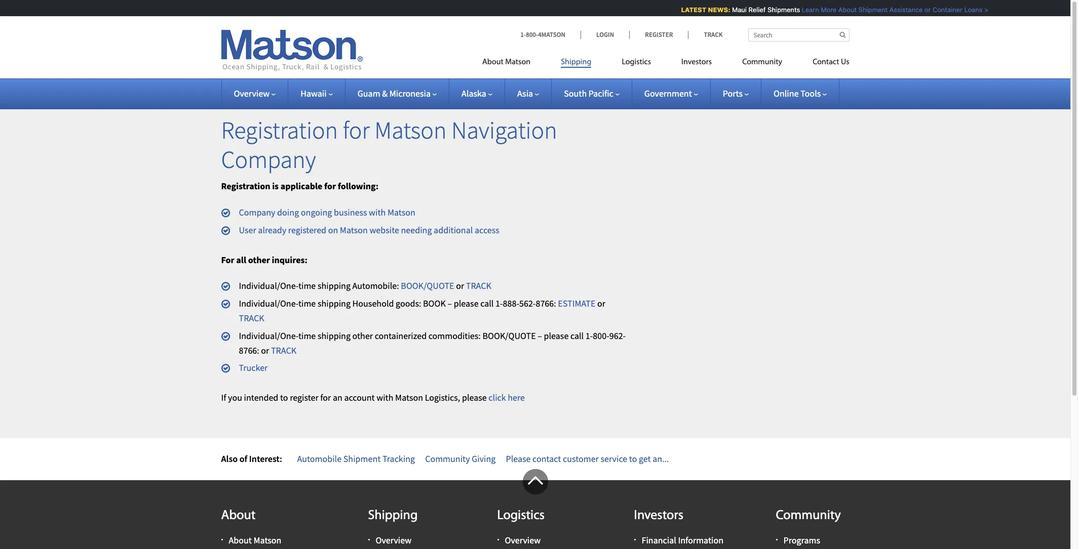 Task type: describe. For each thing, give the bounding box(es) containing it.
guam & micronesia
[[358, 88, 431, 99]]

click here link
[[489, 392, 525, 404]]

information
[[678, 535, 723, 547]]

all
[[236, 254, 246, 266]]

pacific
[[589, 88, 613, 99]]

tracking
[[382, 453, 415, 465]]

applicable
[[281, 180, 322, 192]]

assistance
[[885, 6, 918, 14]]

registration for registration for matson navigation company
[[221, 115, 338, 145]]

goods:
[[396, 298, 421, 310]]

access
[[475, 224, 499, 236]]

following:
[[338, 180, 378, 192]]

800- inside the individual/one-time shipping other containerized commodities: book/quote – please call 1-800-962- 8766: or
[[593, 330, 609, 342]]

login link
[[581, 30, 629, 39]]

book/quote link
[[401, 280, 454, 292]]

navigation
[[451, 115, 557, 145]]

loans
[[960, 6, 978, 14]]

community inside "link"
[[742, 58, 782, 66]]

an
[[333, 392, 342, 404]]

alaska link
[[462, 88, 492, 99]]

8766: inside individual/one-time shipping household goods: book – please call 1-888-562-8766: estimate or track
[[536, 298, 556, 310]]

automobile
[[297, 453, 342, 465]]

time for other
[[298, 330, 316, 342]]

shipping for automobile:
[[318, 280, 351, 292]]

logistics inside footer
[[497, 510, 545, 523]]

1 vertical spatial community
[[425, 453, 470, 465]]

relief
[[744, 6, 761, 14]]

562-
[[519, 298, 536, 310]]

2 vertical spatial track link
[[271, 345, 296, 356]]

please
[[506, 453, 531, 465]]

1- inside the individual/one-time shipping other containerized commodities: book/quote – please call 1-800-962- 8766: or
[[586, 330, 593, 342]]

inquires:
[[272, 254, 308, 266]]

0 vertical spatial track
[[466, 280, 491, 292]]

user already registered on matson website needing additional access link
[[239, 224, 499, 236]]

financial
[[642, 535, 676, 547]]

1 vertical spatial company
[[239, 207, 275, 218]]

community link
[[727, 53, 797, 74]]

on
[[328, 224, 338, 236]]

latest
[[677, 6, 702, 14]]

south pacific link
[[564, 88, 619, 99]]

0 horizontal spatial overview
[[234, 88, 270, 99]]

interest:
[[249, 453, 282, 465]]

1 horizontal spatial shipment
[[854, 6, 883, 14]]

please contact customer service to get an...
[[506, 453, 669, 465]]

individual/one- for individual/one-time shipping household goods: book – please call 1-888-562-8766:
[[239, 298, 298, 310]]

shipping link
[[546, 53, 607, 74]]

contact us link
[[797, 53, 849, 74]]

0 vertical spatial 800-
[[526, 30, 538, 39]]

guam
[[358, 88, 380, 99]]

automobile shipment tracking
[[297, 453, 415, 465]]

estimate
[[558, 298, 596, 310]]

household
[[352, 298, 394, 310]]

guam & micronesia link
[[358, 88, 437, 99]]

hawaii link
[[301, 88, 333, 99]]

government link
[[644, 88, 698, 99]]

book/quote inside the individual/one-time shipping other containerized commodities: book/quote – please call 1-800-962- 8766: or
[[483, 330, 536, 342]]

overview for logistics
[[505, 535, 541, 547]]

asia
[[517, 88, 533, 99]]

service
[[601, 453, 627, 465]]

0 vertical spatial to
[[280, 392, 288, 404]]

shipping inside shipping link
[[561, 58, 591, 66]]

about matson inside top menu 'navigation'
[[482, 58, 530, 66]]

online
[[774, 88, 799, 99]]

company inside the registration for matson navigation company
[[221, 144, 316, 175]]

1 vertical spatial shipment
[[343, 453, 381, 465]]

financial information
[[642, 535, 723, 547]]

– inside individual/one-time shipping household goods: book – please call 1-888-562-8766: estimate or track
[[448, 298, 452, 310]]

backtop image
[[523, 470, 548, 495]]

2 vertical spatial for
[[320, 392, 331, 404]]

0 horizontal spatial about matson
[[229, 535, 281, 547]]

investors inside top menu 'navigation'
[[681, 58, 712, 66]]

overview link for shipping
[[376, 535, 411, 547]]

individual/one-time shipping household goods: book – please call 1-888-562-8766: estimate or track
[[239, 298, 605, 324]]

overview for shipping
[[376, 535, 411, 547]]

shipping for household
[[318, 298, 351, 310]]

1 vertical spatial about matson link
[[229, 535, 281, 547]]

individual/one-time shipping automobile: book/quote or track
[[239, 280, 491, 292]]

individual/one-time shipping other containerized commodities: book/quote – please call 1-800-962- 8766: or
[[239, 330, 626, 356]]

intended
[[244, 392, 278, 404]]

register
[[290, 392, 318, 404]]

user
[[239, 224, 256, 236]]

also of interest:
[[221, 453, 282, 465]]

us
[[841, 58, 849, 66]]

if you intended to register for an account with matson logistics, please click here
[[221, 392, 525, 404]]

time for household
[[298, 298, 316, 310]]

track inside individual/one-time shipping household goods: book – please call 1-888-562-8766: estimate or track
[[239, 313, 264, 324]]

matson inside the registration for matson navigation company
[[375, 115, 447, 145]]

alaska
[[462, 88, 486, 99]]

1 vertical spatial for
[[324, 180, 336, 192]]

maui
[[728, 6, 742, 14]]

south pacific
[[564, 88, 613, 99]]

container
[[928, 6, 958, 14]]

top menu navigation
[[482, 53, 849, 74]]

website
[[370, 224, 399, 236]]

login
[[596, 30, 614, 39]]

0 horizontal spatial book/quote
[[401, 280, 454, 292]]

trucker link
[[239, 362, 268, 374]]

track link
[[688, 30, 723, 39]]

automobile:
[[352, 280, 399, 292]]

2 vertical spatial please
[[462, 392, 487, 404]]

&
[[382, 88, 388, 99]]

or inside individual/one-time shipping household goods: book – please call 1-888-562-8766: estimate or track
[[597, 298, 605, 310]]

community giving link
[[425, 453, 496, 465]]

company doing ongoing business with matson link
[[239, 207, 415, 218]]

news:
[[704, 6, 726, 14]]

contact
[[813, 58, 839, 66]]

register link
[[629, 30, 688, 39]]



Task type: locate. For each thing, give the bounding box(es) containing it.
for left the an
[[320, 392, 331, 404]]

2 registration from the top
[[221, 180, 270, 192]]

matson inside footer
[[254, 535, 281, 547]]

3 shipping from the top
[[318, 330, 351, 342]]

0 vertical spatial book/quote
[[401, 280, 454, 292]]

or up trucker
[[261, 345, 269, 356]]

0 vertical spatial shipment
[[854, 6, 883, 14]]

tools
[[801, 88, 821, 99]]

ports
[[723, 88, 743, 99]]

0 horizontal spatial overview link
[[234, 88, 276, 99]]

1 horizontal spatial 800-
[[593, 330, 609, 342]]

investors link
[[666, 53, 727, 74]]

online tools link
[[774, 88, 827, 99]]

1 vertical spatial individual/one-
[[239, 298, 298, 310]]

or right book/quote link
[[456, 280, 464, 292]]

already
[[258, 224, 286, 236]]

community inside footer
[[776, 510, 841, 523]]

8766: inside the individual/one-time shipping other containerized commodities: book/quote – please call 1-800-962- 8766: or
[[239, 345, 259, 356]]

other inside the individual/one-time shipping other containerized commodities: book/quote – please call 1-800-962- 8766: or
[[352, 330, 373, 342]]

automobile shipment tracking link
[[297, 453, 415, 465]]

with up website
[[369, 207, 386, 218]]

0 horizontal spatial 8766:
[[239, 345, 259, 356]]

0 horizontal spatial 800-
[[526, 30, 538, 39]]

investors down track link
[[681, 58, 712, 66]]

for up company doing ongoing business with matson
[[324, 180, 336, 192]]

1 horizontal spatial 8766:
[[536, 298, 556, 310]]

2 vertical spatial individual/one-
[[239, 330, 298, 342]]

0 vertical spatial for
[[343, 115, 370, 145]]

1 horizontal spatial about matson
[[482, 58, 530, 66]]

click
[[489, 392, 506, 404]]

other
[[248, 254, 270, 266], [352, 330, 373, 342]]

1-800-4matson link
[[520, 30, 581, 39]]

footer
[[0, 470, 1070, 550]]

1 horizontal spatial call
[[570, 330, 584, 342]]

0 vertical spatial –
[[448, 298, 452, 310]]

1 vertical spatial shipping
[[318, 298, 351, 310]]

overview link
[[234, 88, 276, 99], [376, 535, 411, 547], [505, 535, 541, 547]]

book
[[423, 298, 446, 310]]

1 vertical spatial about matson
[[229, 535, 281, 547]]

0 vertical spatial investors
[[681, 58, 712, 66]]

trucker
[[239, 362, 268, 374]]

2 horizontal spatial 1-
[[586, 330, 593, 342]]

>
[[980, 6, 984, 14]]

2 time from the top
[[298, 298, 316, 310]]

1 vertical spatial call
[[570, 330, 584, 342]]

for inside the registration for matson navigation company
[[343, 115, 370, 145]]

contact
[[532, 453, 561, 465]]

1 horizontal spatial track
[[271, 345, 296, 356]]

None search field
[[748, 28, 849, 42]]

1- inside individual/one-time shipping household goods: book – please call 1-888-562-8766: estimate or track
[[495, 298, 503, 310]]

financial information link
[[642, 535, 723, 547]]

community up programs link
[[776, 510, 841, 523]]

0 horizontal spatial –
[[448, 298, 452, 310]]

1 vertical spatial investors
[[634, 510, 684, 523]]

about matson
[[482, 58, 530, 66], [229, 535, 281, 547]]

0 vertical spatial track link
[[466, 280, 491, 292]]

individual/one- for individual/one-time shipping automobile:
[[239, 280, 298, 292]]

about inside top menu 'navigation'
[[482, 58, 503, 66]]

0 vertical spatial individual/one-
[[239, 280, 298, 292]]

0 horizontal spatial track link
[[239, 313, 264, 324]]

book/quote up book
[[401, 280, 454, 292]]

logistics,
[[425, 392, 460, 404]]

south
[[564, 88, 587, 99]]

online tools
[[774, 88, 821, 99]]

track link for individual/one-time shipping automobile: book/quote or track
[[466, 280, 491, 292]]

8766: up trucker 'link' at the left of page
[[239, 345, 259, 356]]

0 vertical spatial about matson link
[[482, 53, 546, 74]]

1 horizontal spatial book/quote
[[483, 330, 536, 342]]

shipment left assistance
[[854, 6, 883, 14]]

other down 'household'
[[352, 330, 373, 342]]

0 vertical spatial company
[[221, 144, 316, 175]]

logistics down register link
[[622, 58, 651, 66]]

registration down hawaii
[[221, 115, 338, 145]]

registration for registration is applicable for following:
[[221, 180, 270, 192]]

1- left 562-
[[495, 298, 503, 310]]

track
[[466, 280, 491, 292], [239, 313, 264, 324], [271, 345, 296, 356]]

please left click on the left bottom
[[462, 392, 487, 404]]

0 vertical spatial logistics
[[622, 58, 651, 66]]

call inside individual/one-time shipping household goods: book – please call 1-888-562-8766: estimate or track
[[480, 298, 494, 310]]

0 horizontal spatial shipping
[[368, 510, 418, 523]]

2 vertical spatial time
[[298, 330, 316, 342]]

needing
[[401, 224, 432, 236]]

1-800-4matson
[[520, 30, 565, 39]]

to left get
[[629, 453, 637, 465]]

registration inside the registration for matson navigation company
[[221, 115, 338, 145]]

1 vertical spatial shipping
[[368, 510, 418, 523]]

shipping for other
[[318, 330, 351, 342]]

0 horizontal spatial shipment
[[343, 453, 381, 465]]

1 horizontal spatial overview link
[[376, 535, 411, 547]]

4matson
[[538, 30, 565, 39]]

or inside the individual/one-time shipping other containerized commodities: book/quote – please call 1-800-962- 8766: or
[[261, 345, 269, 356]]

account
[[344, 392, 375, 404]]

shipment
[[854, 6, 883, 14], [343, 453, 381, 465]]

individual/one-
[[239, 280, 298, 292], [239, 298, 298, 310], [239, 330, 298, 342]]

1 vertical spatial 1-
[[495, 298, 503, 310]]

footer containing about
[[0, 470, 1070, 550]]

3 time from the top
[[298, 330, 316, 342]]

time for automobile:
[[298, 280, 316, 292]]

0 vertical spatial shipping
[[318, 280, 351, 292]]

to left register
[[280, 392, 288, 404]]

shipping inside the individual/one-time shipping other containerized commodities: book/quote – please call 1-800-962- 8766: or
[[318, 330, 351, 342]]

for all other inquires:
[[221, 254, 308, 266]]

1 time from the top
[[298, 280, 316, 292]]

0 horizontal spatial logistics
[[497, 510, 545, 523]]

time inside individual/one-time shipping household goods: book – please call 1-888-562-8766: estimate or track
[[298, 298, 316, 310]]

about
[[834, 6, 852, 14], [482, 58, 503, 66], [221, 510, 256, 523], [229, 535, 252, 547]]

business
[[334, 207, 367, 218]]

please down estimate
[[544, 330, 569, 342]]

1 horizontal spatial to
[[629, 453, 637, 465]]

962-
[[609, 330, 626, 342]]

– inside the individual/one-time shipping other containerized commodities: book/quote – please call 1-800-962- 8766: or
[[538, 330, 542, 342]]

0 vertical spatial with
[[369, 207, 386, 218]]

doing
[[277, 207, 299, 218]]

0 horizontal spatial track
[[239, 313, 264, 324]]

logistics inside top menu 'navigation'
[[622, 58, 651, 66]]

1 vertical spatial with
[[377, 392, 393, 404]]

registration left is
[[221, 180, 270, 192]]

–
[[448, 298, 452, 310], [538, 330, 542, 342]]

0 vertical spatial shipping
[[561, 58, 591, 66]]

0 vertical spatial call
[[480, 298, 494, 310]]

shipping inside individual/one-time shipping household goods: book – please call 1-888-562-8766: estimate or track
[[318, 298, 351, 310]]

logistics down backtop image
[[497, 510, 545, 523]]

please inside the individual/one-time shipping other containerized commodities: book/quote – please call 1-800-962- 8766: or
[[544, 330, 569, 342]]

2 vertical spatial shipping
[[318, 330, 351, 342]]

other right all
[[248, 254, 270, 266]]

for
[[221, 254, 234, 266]]

logistics link
[[607, 53, 666, 74]]

0 horizontal spatial 1-
[[495, 298, 503, 310]]

please inside individual/one-time shipping household goods: book – please call 1-888-562-8766: estimate or track
[[454, 298, 479, 310]]

registered
[[288, 224, 326, 236]]

about matson link
[[482, 53, 546, 74], [229, 535, 281, 547]]

2 horizontal spatial track
[[466, 280, 491, 292]]

1 horizontal spatial –
[[538, 330, 542, 342]]

get
[[639, 453, 651, 465]]

please right book
[[454, 298, 479, 310]]

0 vertical spatial about matson
[[482, 58, 530, 66]]

1 horizontal spatial other
[[352, 330, 373, 342]]

0 vertical spatial other
[[248, 254, 270, 266]]

investors up financial
[[634, 510, 684, 523]]

1 vertical spatial other
[[352, 330, 373, 342]]

search image
[[840, 31, 846, 38]]

1 horizontal spatial about matson link
[[482, 53, 546, 74]]

1 vertical spatial please
[[544, 330, 569, 342]]

giving
[[472, 453, 496, 465]]

learn more about shipment assistance or container loans > link
[[797, 6, 984, 14]]

time
[[298, 280, 316, 292], [298, 298, 316, 310], [298, 330, 316, 342]]

ongoing
[[301, 207, 332, 218]]

an...
[[653, 453, 669, 465]]

blue matson logo with ocean, shipping, truck, rail and logistics written beneath it. image
[[221, 30, 363, 71]]

8766: left estimate
[[536, 298, 556, 310]]

community
[[742, 58, 782, 66], [425, 453, 470, 465], [776, 510, 841, 523]]

0 horizontal spatial call
[[480, 298, 494, 310]]

0 vertical spatial 8766:
[[536, 298, 556, 310]]

latest news: maui relief shipments learn more about shipment assistance or container loans >
[[677, 6, 984, 14]]

learn
[[797, 6, 815, 14]]

shipment left the tracking
[[343, 453, 381, 465]]

micronesia
[[389, 88, 431, 99]]

customer
[[563, 453, 599, 465]]

registration for matson navigation company
[[221, 115, 557, 175]]

1 vertical spatial to
[[629, 453, 637, 465]]

2 individual/one- from the top
[[239, 298, 298, 310]]

0 vertical spatial time
[[298, 280, 316, 292]]

individual/one- inside the individual/one-time shipping other containerized commodities: book/quote – please call 1-800-962- 8766: or
[[239, 330, 298, 342]]

for down guam
[[343, 115, 370, 145]]

if
[[221, 392, 226, 404]]

1 horizontal spatial shipping
[[561, 58, 591, 66]]

1 horizontal spatial overview
[[376, 535, 411, 547]]

track
[[704, 30, 723, 39]]

1 shipping from the top
[[318, 280, 351, 292]]

1 horizontal spatial track link
[[271, 345, 296, 356]]

0 vertical spatial community
[[742, 58, 782, 66]]

800-
[[526, 30, 538, 39], [593, 330, 609, 342]]

time inside the individual/one-time shipping other containerized commodities: book/quote – please call 1-800-962- 8766: or
[[298, 330, 316, 342]]

0 horizontal spatial to
[[280, 392, 288, 404]]

1 horizontal spatial logistics
[[622, 58, 651, 66]]

programs link
[[783, 535, 820, 547]]

community left giving
[[425, 453, 470, 465]]

0 horizontal spatial about matson link
[[229, 535, 281, 547]]

overview link for logistics
[[505, 535, 541, 547]]

888-
[[503, 298, 519, 310]]

with right account
[[377, 392, 393, 404]]

for
[[343, 115, 370, 145], [324, 180, 336, 192], [320, 392, 331, 404]]

1 vertical spatial track
[[239, 313, 264, 324]]

also
[[221, 453, 238, 465]]

please contact customer service to get an... link
[[506, 453, 669, 465]]

1 vertical spatial logistics
[[497, 510, 545, 523]]

1 horizontal spatial 1-
[[520, 30, 526, 39]]

register
[[645, 30, 673, 39]]

call inside the individual/one-time shipping other containerized commodities: book/quote – please call 1-800-962- 8766: or
[[570, 330, 584, 342]]

containerized
[[375, 330, 427, 342]]

2 vertical spatial track
[[271, 345, 296, 356]]

registration is applicable for following:
[[221, 180, 378, 192]]

1 vertical spatial 8766:
[[239, 345, 259, 356]]

asia link
[[517, 88, 539, 99]]

contact us
[[813, 58, 849, 66]]

company up is
[[221, 144, 316, 175]]

1- left 962-
[[586, 330, 593, 342]]

company up 'user'
[[239, 207, 275, 218]]

1 registration from the top
[[221, 115, 338, 145]]

1- left 4matson on the top
[[520, 30, 526, 39]]

individual/one- inside individual/one-time shipping household goods: book – please call 1-888-562-8766: estimate or track
[[239, 298, 298, 310]]

0 vertical spatial registration
[[221, 115, 338, 145]]

call down estimate link
[[570, 330, 584, 342]]

2 vertical spatial community
[[776, 510, 841, 523]]

2 horizontal spatial track link
[[466, 280, 491, 292]]

shipping
[[318, 280, 351, 292], [318, 298, 351, 310], [318, 330, 351, 342]]

0 vertical spatial please
[[454, 298, 479, 310]]

3 individual/one- from the top
[[239, 330, 298, 342]]

1 vertical spatial 800-
[[593, 330, 609, 342]]

2 vertical spatial 1-
[[586, 330, 593, 342]]

community up online on the right top of page
[[742, 58, 782, 66]]

or left the container at right top
[[920, 6, 926, 14]]

1 vertical spatial track link
[[239, 313, 264, 324]]

is
[[272, 180, 279, 192]]

community giving
[[425, 453, 496, 465]]

programs
[[783, 535, 820, 547]]

2 shipping from the top
[[318, 298, 351, 310]]

2 horizontal spatial overview
[[505, 535, 541, 547]]

commodities:
[[428, 330, 481, 342]]

1 vertical spatial –
[[538, 330, 542, 342]]

call left 888-
[[480, 298, 494, 310]]

1 vertical spatial time
[[298, 298, 316, 310]]

1 individual/one- from the top
[[239, 280, 298, 292]]

track link for individual/one-time shipping household goods: book – please call 1-888-562-8766: estimate or track
[[239, 313, 264, 324]]

Search search field
[[748, 28, 849, 42]]

company doing ongoing business with matson
[[239, 207, 415, 218]]

1 vertical spatial registration
[[221, 180, 270, 192]]

0 horizontal spatial other
[[248, 254, 270, 266]]

here
[[508, 392, 525, 404]]

additional
[[434, 224, 473, 236]]

matson
[[505, 58, 530, 66], [375, 115, 447, 145], [388, 207, 415, 218], [340, 224, 368, 236], [395, 392, 423, 404], [254, 535, 281, 547]]

or right estimate link
[[597, 298, 605, 310]]

shipping inside footer
[[368, 510, 418, 523]]

2 horizontal spatial overview link
[[505, 535, 541, 547]]

shipping
[[561, 58, 591, 66], [368, 510, 418, 523]]

with
[[369, 207, 386, 218], [377, 392, 393, 404]]

matson inside about matson link
[[505, 58, 530, 66]]

book/quote down 888-
[[483, 330, 536, 342]]

1 vertical spatial book/quote
[[483, 330, 536, 342]]

0 vertical spatial 1-
[[520, 30, 526, 39]]



Task type: vqa. For each thing, say whether or not it's contained in the screenshot.
about matson logistics Link
no



